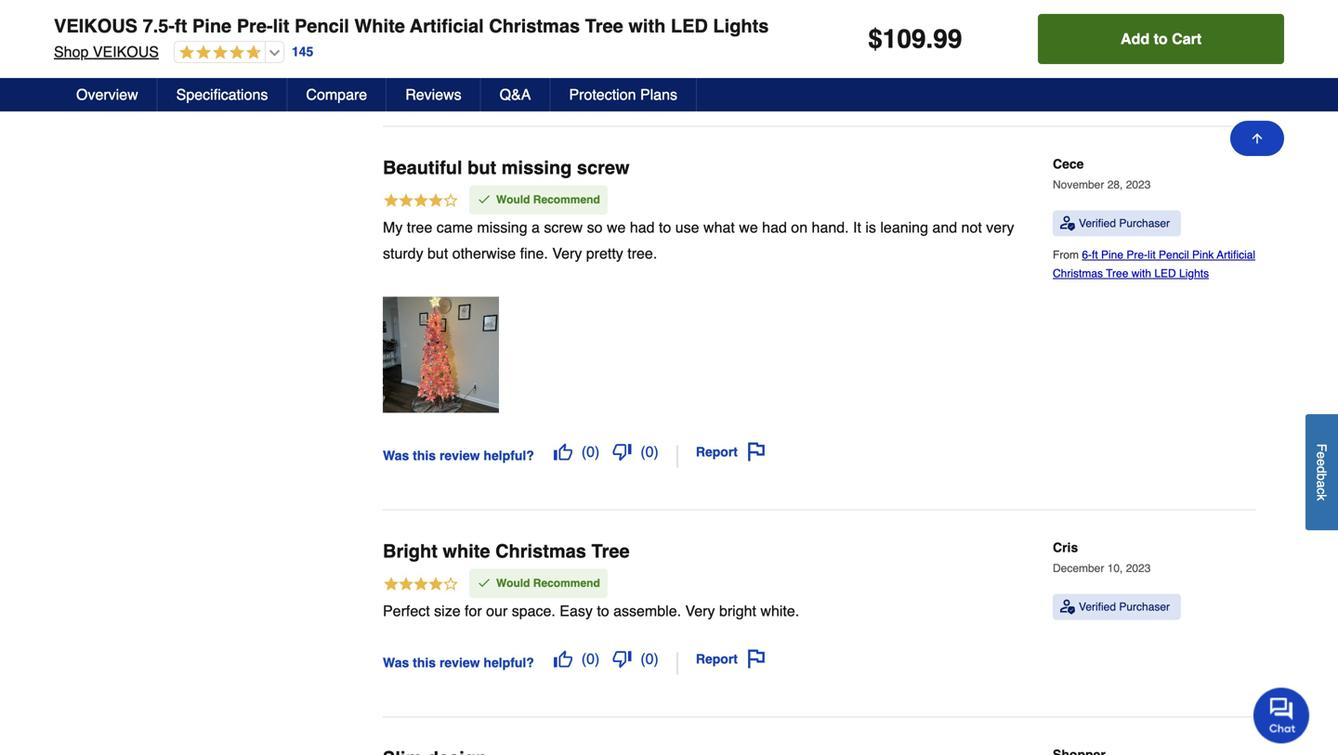 Task type: vqa. For each thing, say whether or not it's contained in the screenshot.
the Departments
no



Task type: describe. For each thing, give the bounding box(es) containing it.
with inside 6-ft pine pre-lit pencil pink artificial christmas tree with led lights
[[1132, 267, 1152, 280]]

bright
[[383, 541, 438, 562]]

christmas inside 6-ft pine pre-lit pencil pink artificial christmas tree with led lights
[[1053, 267, 1103, 280]]

verified for bright white christmas tree
[[1079, 601, 1116, 614]]

tree inside 6-ft pine pre-lit pencil pink artificial christmas tree with led lights
[[1106, 267, 1129, 280]]

very
[[986, 219, 1015, 236]]

https://photos us.bazaarvoice.com/photo/2/cghvdg86bg93zxm/7f8e5509 6dd8 51b1 af15 92ff620a68b3 image
[[383, 297, 499, 413]]

tree.
[[628, 245, 657, 262]]

thumb up image for ( 1 )
[[554, 59, 572, 77]]

compare
[[306, 86, 367, 103]]

report button for first thumb down icon from the bottom
[[690, 644, 772, 675]]

cris december 10, 2023
[[1053, 540, 1151, 575]]

( for thumb up image related to ( 0 )
[[582, 650, 587, 668]]

bright white christmas tree
[[383, 541, 630, 562]]

helpful? for thumb up icon
[[484, 448, 534, 463]]

pre- inside 6-ft pine pre-lit pencil pink artificial christmas tree with led lights
[[1127, 248, 1148, 261]]

( 0 ) for thumb up icon
[[582, 443, 600, 460]]

for
[[465, 603, 482, 620]]

4.7 stars image
[[175, 45, 261, 62]]

was for thumb up icon
[[383, 448, 409, 463]]

perfect
[[383, 603, 430, 620]]

hand.
[[812, 219, 849, 236]]

f e e d b a c k
[[1315, 444, 1330, 501]]

verified for beautiful but missing screw
[[1079, 217, 1116, 230]]

was this review helpful? for second thumb down icon from the bottom
[[383, 448, 534, 463]]

leaning
[[881, 219, 929, 236]]

https://photos us.bazaarvoice.com/photo/2/cghvdg86bg93zxm/3838c77a 96a9 5db2 9c4b 58272d104caa image
[[383, 0, 499, 29]]

( 0 ) for thumb down image
[[641, 59, 659, 76]]

checkmark image for white
[[477, 576, 492, 591]]

0 vertical spatial but
[[468, 157, 497, 178]]

this for second thumb down icon from the bottom
[[413, 448, 436, 463]]

very inside my tree came missing a screw so we had to use what we had on hand. it is leaning and not very sturdy but otherwise fine. very pretty tree.
[[552, 245, 582, 262]]

f
[[1315, 444, 1330, 452]]

1
[[587, 59, 595, 76]]

veikous 7.5-ft pine pre-lit pencil white artificial christmas tree with led lights
[[54, 15, 769, 37]]

pretty
[[586, 245, 624, 262]]

is
[[866, 219, 877, 236]]

2 vertical spatial christmas
[[496, 541, 586, 562]]

6-ft pine pre-lit pencil pink artificial christmas tree with led lights
[[1053, 248, 1256, 280]]

0 horizontal spatial lights
[[713, 15, 769, 37]]

reviews button
[[387, 78, 481, 112]]

0 horizontal spatial led
[[671, 15, 708, 37]]

checkmark image for but
[[477, 192, 492, 207]]

bright
[[719, 603, 757, 620]]

) for thumb up icon
[[595, 443, 600, 460]]

to inside my tree came missing a screw so we had to use what we had on hand. it is leaning and not very sturdy but otherwise fine. very pretty tree.
[[659, 219, 671, 236]]

beautiful but missing screw
[[383, 157, 630, 178]]

shop
[[54, 43, 89, 60]]

0 horizontal spatial pre-
[[237, 15, 273, 37]]

helpful? for thumb up image related to ( 1 )
[[484, 65, 534, 79]]

0 horizontal spatial lit
[[273, 15, 289, 37]]

q&a button
[[481, 78, 551, 112]]

( 0 ) for first thumb down icon from the bottom
[[641, 650, 659, 668]]

shop veikous
[[54, 43, 159, 60]]

7.5-
[[143, 15, 175, 37]]

would recommend for christmas
[[496, 577, 600, 590]]

space.
[[512, 603, 556, 620]]

0 vertical spatial pencil
[[295, 15, 349, 37]]

4 stars image for beautiful
[[383, 192, 459, 212]]

overview
[[76, 86, 138, 103]]

easy
[[560, 603, 593, 620]]

artificial inside 6-ft pine pre-lit pencil pink artificial christmas tree with led lights
[[1217, 248, 1256, 261]]

4 stars image for bright
[[383, 576, 459, 596]]

( for thumb up icon
[[582, 443, 587, 460]]

6-ft pine pre-lit pencil pink artificial christmas tree with led lights link
[[1053, 248, 1256, 280]]

this for first thumb down icon from the bottom
[[413, 656, 436, 671]]

1 vertical spatial very
[[686, 603, 715, 620]]

november
[[1053, 178, 1105, 191]]

$
[[868, 24, 883, 54]]

add to cart
[[1121, 30, 1202, 47]]

perfect size for our space. easy to assemble. very bright white.
[[383, 603, 800, 620]]

would recommend for missing
[[496, 193, 600, 206]]

arrow up image
[[1250, 131, 1265, 146]]

99
[[934, 24, 962, 54]]

tree
[[407, 219, 433, 236]]

otherwise
[[452, 245, 516, 262]]

was for thumb up image related to ( 0 )
[[383, 656, 409, 671]]

on
[[791, 219, 808, 236]]

0 vertical spatial christmas
[[489, 15, 580, 37]]

review for thumb down image
[[440, 65, 480, 79]]

this for thumb down image
[[413, 65, 436, 79]]

thumb down image
[[613, 59, 631, 77]]

lights inside 6-ft pine pre-lit pencil pink artificial christmas tree with led lights
[[1180, 267, 1209, 280]]

so
[[587, 219, 603, 236]]

2 we from the left
[[739, 219, 758, 236]]

specifications button
[[158, 78, 288, 112]]

thumb up image for ( 0 )
[[554, 650, 572, 669]]

flag image for ( 1 )
[[747, 59, 766, 77]]

recommend for christmas
[[533, 577, 600, 590]]

( 0 ) for second thumb down icon from the bottom
[[641, 443, 659, 460]]

0 vertical spatial tree
[[585, 15, 624, 37]]

( for first thumb down icon from the bottom
[[641, 650, 646, 668]]

k
[[1315, 495, 1330, 501]]

0 vertical spatial veikous
[[54, 15, 138, 37]]

( for second thumb down icon from the bottom
[[641, 443, 646, 460]]

verified purchaser icon image for tree
[[1061, 600, 1076, 615]]

2 report from the top
[[696, 445, 738, 459]]

pencil inside 6-ft pine pre-lit pencil pink artificial christmas tree with led lights
[[1159, 248, 1190, 261]]

purchaser for beautiful but missing screw
[[1120, 217, 1170, 230]]

0 for first thumb down icon from the bottom
[[646, 650, 654, 668]]

use
[[676, 219, 700, 236]]

would for missing
[[496, 193, 530, 206]]

2 had from the left
[[762, 219, 787, 236]]

( for thumb up image related to ( 1 )
[[582, 59, 587, 76]]

our
[[486, 603, 508, 620]]

0 for thumb down image
[[646, 59, 654, 76]]

lit inside 6-ft pine pre-lit pencil pink artificial christmas tree with led lights
[[1148, 248, 1156, 261]]

add
[[1121, 30, 1150, 47]]

plans
[[640, 86, 678, 103]]

verified purchaser for beautiful but missing screw
[[1079, 217, 1170, 230]]

protection plans
[[569, 86, 678, 103]]

2 vertical spatial tree
[[592, 541, 630, 562]]

0 for thumb up icon
[[587, 443, 595, 460]]

( for thumb down image
[[641, 59, 646, 76]]

and
[[933, 219, 958, 236]]



Task type: locate. For each thing, give the bounding box(es) containing it.
1 vertical spatial would
[[496, 577, 530, 590]]

2023 inside cece november 28, 2023
[[1126, 178, 1151, 191]]

2023 right 28,
[[1126, 178, 1151, 191]]

not
[[962, 219, 982, 236]]

0 for second thumb down icon from the bottom
[[646, 443, 654, 460]]

thumb up image
[[554, 443, 572, 461]]

0 vertical spatial purchaser
[[1120, 217, 1170, 230]]

ft inside 6-ft pine pre-lit pencil pink artificial christmas tree with led lights
[[1092, 248, 1098, 261]]

2 would recommend from the top
[[496, 577, 600, 590]]

2023 right 10, on the right bottom of the page
[[1126, 562, 1151, 575]]

0 vertical spatial pre-
[[237, 15, 273, 37]]

would up our
[[496, 577, 530, 590]]

cece
[[1053, 156, 1084, 171]]

1 flag image from the top
[[747, 59, 766, 77]]

1 recommend from the top
[[533, 193, 600, 206]]

2 recommend from the top
[[533, 577, 600, 590]]

helpful? down our
[[484, 656, 534, 671]]

protection plans button
[[551, 78, 697, 112]]

2 vertical spatial to
[[597, 603, 609, 620]]

review for first thumb down icon from the bottom
[[440, 656, 480, 671]]

0 vertical spatial review
[[440, 65, 480, 79]]

0 vertical spatial a
[[532, 219, 540, 236]]

2 verified purchaser icon image from the top
[[1061, 600, 1076, 615]]

2 thumb up image from the top
[[554, 650, 572, 669]]

1 vertical spatial thumb down image
[[613, 650, 631, 669]]

pink
[[1193, 248, 1214, 261]]

1 verified purchaser from the top
[[1079, 217, 1170, 230]]

to right add
[[1154, 30, 1168, 47]]

very
[[552, 245, 582, 262], [686, 603, 715, 620]]

4 stars image up tree
[[383, 192, 459, 212]]

d
[[1315, 466, 1330, 474]]

christmas up q&a
[[489, 15, 580, 37]]

2 checkmark image from the top
[[477, 576, 492, 591]]

1 e from the top
[[1315, 452, 1330, 459]]

was this review helpful?
[[383, 65, 534, 79], [383, 448, 534, 463], [383, 656, 534, 671]]

add to cart button
[[1039, 14, 1285, 64]]

1 this from the top
[[413, 65, 436, 79]]

report button for second thumb down icon from the bottom
[[690, 436, 772, 468]]

1 thumb down image from the top
[[613, 443, 631, 461]]

1 horizontal spatial a
[[1315, 481, 1330, 488]]

verified purchaser down 28,
[[1079, 217, 1170, 230]]

1 vertical spatial artificial
[[1217, 248, 1256, 261]]

0 horizontal spatial we
[[607, 219, 626, 236]]

109
[[883, 24, 926, 54]]

1 horizontal spatial we
[[739, 219, 758, 236]]

1 vertical spatial screw
[[544, 219, 583, 236]]

missing down q&a button
[[502, 157, 572, 178]]

1 vertical spatial verified purchaser
[[1079, 601, 1170, 614]]

1 vertical spatial tree
[[1106, 267, 1129, 280]]

veikous up shop veikous
[[54, 15, 138, 37]]

2 vertical spatial report
[[696, 652, 738, 667]]

report
[[696, 61, 738, 76], [696, 445, 738, 459], [696, 652, 738, 667]]

lights
[[713, 15, 769, 37], [1180, 267, 1209, 280]]

3 was from the top
[[383, 656, 409, 671]]

0 vertical spatial checkmark image
[[477, 192, 492, 207]]

recommend for missing
[[533, 193, 600, 206]]

lit up compare button
[[273, 15, 289, 37]]

0 vertical spatial thumb up image
[[554, 59, 572, 77]]

christmas down 6-
[[1053, 267, 1103, 280]]

1 vertical spatial 2023
[[1126, 562, 1151, 575]]

1 vertical spatial led
[[1155, 267, 1177, 280]]

2 vertical spatial was this review helpful?
[[383, 656, 534, 671]]

was this review helpful? for first thumb down icon from the bottom
[[383, 656, 534, 671]]

my tree came missing a screw so we had to use what we had on hand. it is leaning and not very sturdy but otherwise fine. very pretty tree.
[[383, 219, 1015, 262]]

1 horizontal spatial lit
[[1148, 248, 1156, 261]]

1 horizontal spatial very
[[686, 603, 715, 620]]

2 e from the top
[[1315, 459, 1330, 466]]

2023 inside the cris december 10, 2023
[[1126, 562, 1151, 575]]

pine
[[192, 15, 232, 37], [1102, 248, 1124, 261]]

white
[[355, 15, 405, 37]]

1 we from the left
[[607, 219, 626, 236]]

0 vertical spatial report
[[696, 61, 738, 76]]

missing inside my tree came missing a screw so we had to use what we had on hand. it is leaning and not very sturdy but otherwise fine. very pretty tree.
[[477, 219, 528, 236]]

0 vertical spatial was
[[383, 65, 409, 79]]

pine inside 6-ft pine pre-lit pencil pink artificial christmas tree with led lights
[[1102, 248, 1124, 261]]

e
[[1315, 452, 1330, 459], [1315, 459, 1330, 466]]

artificial right white at the left
[[410, 15, 484, 37]]

but
[[468, 157, 497, 178], [428, 245, 448, 262]]

1 vertical spatial purchaser
[[1120, 601, 1170, 614]]

1 horizontal spatial lights
[[1180, 267, 1209, 280]]

2 thumb down image from the top
[[613, 650, 631, 669]]

would recommend down beautiful but missing screw on the left top
[[496, 193, 600, 206]]

1 purchaser from the top
[[1120, 217, 1170, 230]]

0 vertical spatial lit
[[273, 15, 289, 37]]

3 review from the top
[[440, 656, 480, 671]]

2023 for cris
[[1126, 562, 1151, 575]]

.
[[926, 24, 934, 54]]

0 horizontal spatial with
[[629, 15, 666, 37]]

lit left pink
[[1148, 248, 1156, 261]]

1 horizontal spatial led
[[1155, 267, 1177, 280]]

1 vertical spatial with
[[1132, 267, 1152, 280]]

flag image
[[747, 59, 766, 77], [747, 650, 766, 669]]

1 verified purchaser icon image from the top
[[1061, 216, 1076, 231]]

2 was this review helpful? from the top
[[383, 448, 534, 463]]

came
[[437, 219, 473, 236]]

missing
[[502, 157, 572, 178], [477, 219, 528, 236]]

3 report button from the top
[[690, 644, 772, 675]]

report button for thumb down image
[[690, 52, 772, 84]]

1 vertical spatial flag image
[[747, 650, 766, 669]]

1 vertical spatial ft
[[1092, 248, 1098, 261]]

0 vertical spatial 2023
[[1126, 178, 1151, 191]]

1 vertical spatial to
[[659, 219, 671, 236]]

lit
[[273, 15, 289, 37], [1148, 248, 1156, 261]]

compare button
[[288, 78, 387, 112]]

size
[[434, 603, 461, 620]]

2 2023 from the top
[[1126, 562, 1151, 575]]

1 helpful? from the top
[[484, 65, 534, 79]]

had left on
[[762, 219, 787, 236]]

1 vertical spatial was this review helpful?
[[383, 448, 534, 463]]

white
[[443, 541, 490, 562]]

2 was from the top
[[383, 448, 409, 463]]

1 horizontal spatial pre-
[[1127, 248, 1148, 261]]

it
[[853, 219, 862, 236]]

this
[[413, 65, 436, 79], [413, 448, 436, 463], [413, 656, 436, 671]]

1 had from the left
[[630, 219, 655, 236]]

0 horizontal spatial ft
[[175, 15, 187, 37]]

( 1 )
[[582, 59, 600, 76]]

2 report button from the top
[[690, 436, 772, 468]]

f e e d b a c k button
[[1306, 414, 1339, 531]]

checkmark image up for
[[477, 576, 492, 591]]

1 vertical spatial report button
[[690, 436, 772, 468]]

3 helpful? from the top
[[484, 656, 534, 671]]

0 vertical spatial report button
[[690, 52, 772, 84]]

1 vertical spatial thumb up image
[[554, 650, 572, 669]]

chat invite button image
[[1254, 687, 1311, 744]]

reviews
[[405, 86, 462, 103]]

145
[[292, 44, 314, 59]]

c
[[1315, 488, 1330, 495]]

0 horizontal spatial a
[[532, 219, 540, 236]]

2 would from the top
[[496, 577, 530, 590]]

cart
[[1172, 30, 1202, 47]]

q&a
[[500, 86, 531, 103]]

report button
[[690, 52, 772, 84], [690, 436, 772, 468], [690, 644, 772, 675]]

0 vertical spatial ft
[[175, 15, 187, 37]]

1 vertical spatial recommend
[[533, 577, 600, 590]]

thumb down image
[[613, 443, 631, 461], [613, 650, 631, 669]]

artificial
[[410, 15, 484, 37], [1217, 248, 1256, 261]]

1 vertical spatial missing
[[477, 219, 528, 236]]

1 horizontal spatial with
[[1132, 267, 1152, 280]]

0 horizontal spatial pencil
[[295, 15, 349, 37]]

helpful? for thumb up image related to ( 0 )
[[484, 656, 534, 671]]

0 vertical spatial verified purchaser icon image
[[1061, 216, 1076, 231]]

1 vertical spatial verified purchaser icon image
[[1061, 600, 1076, 615]]

beautiful
[[383, 157, 463, 178]]

3 report from the top
[[696, 652, 738, 667]]

was this review helpful? for thumb down image
[[383, 65, 534, 79]]

cece november 28, 2023
[[1053, 156, 1151, 191]]

1 vertical spatial review
[[440, 448, 480, 463]]

0 vertical spatial screw
[[577, 157, 630, 178]]

1 4 stars image from the top
[[383, 192, 459, 212]]

0 horizontal spatial artificial
[[410, 15, 484, 37]]

1 would recommend from the top
[[496, 193, 600, 206]]

from
[[1053, 248, 1082, 261]]

christmas up space.
[[496, 541, 586, 562]]

checkmark image
[[477, 192, 492, 207], [477, 576, 492, 591]]

we right so
[[607, 219, 626, 236]]

1 vertical spatial christmas
[[1053, 267, 1103, 280]]

screw up so
[[577, 157, 630, 178]]

) for thumb down image
[[654, 59, 659, 76]]

verified purchaser icon image
[[1061, 216, 1076, 231], [1061, 600, 1076, 615]]

screw inside my tree came missing a screw so we had to use what we had on hand. it is leaning and not very sturdy but otherwise fine. very pretty tree.
[[544, 219, 583, 236]]

1 vertical spatial veikous
[[93, 43, 159, 60]]

purchaser
[[1120, 217, 1170, 230], [1120, 601, 1170, 614]]

2 flag image from the top
[[747, 650, 766, 669]]

led inside 6-ft pine pre-lit pencil pink artificial christmas tree with led lights
[[1155, 267, 1177, 280]]

2023 for cece
[[1126, 178, 1151, 191]]

would down beautiful but missing screw on the left top
[[496, 193, 530, 206]]

pre- up 4.7 stars image
[[237, 15, 273, 37]]

would recommend up space.
[[496, 577, 600, 590]]

thumb up image left 1
[[554, 59, 572, 77]]

0 vertical spatial led
[[671, 15, 708, 37]]

0 vertical spatial pine
[[192, 15, 232, 37]]

to right the easy at the bottom of the page
[[597, 603, 609, 620]]

0 vertical spatial flag image
[[747, 59, 766, 77]]

helpful? up q&a
[[484, 65, 534, 79]]

1 vertical spatial report
[[696, 445, 738, 459]]

verified purchaser icon image down the december
[[1061, 600, 1076, 615]]

verified purchaser down 10, on the right bottom of the page
[[1079, 601, 1170, 614]]

2 helpful? from the top
[[484, 448, 534, 463]]

pencil left pink
[[1159, 248, 1190, 261]]

2 vertical spatial this
[[413, 656, 436, 671]]

verified purchaser for bright white christmas tree
[[1079, 601, 1170, 614]]

thumb down image down assemble.
[[613, 650, 631, 669]]

a up fine.
[[532, 219, 540, 236]]

flag image
[[747, 443, 766, 461]]

assemble.
[[614, 603, 681, 620]]

1 horizontal spatial ft
[[1092, 248, 1098, 261]]

1 2023 from the top
[[1126, 178, 1151, 191]]

with
[[629, 15, 666, 37], [1132, 267, 1152, 280]]

checkmark image down beautiful but missing screw on the left top
[[477, 192, 492, 207]]

0 vertical spatial recommend
[[533, 193, 600, 206]]

2 verified from the top
[[1079, 601, 1116, 614]]

but inside my tree came missing a screw so we had to use what we had on hand. it is leaning and not very sturdy but otherwise fine. very pretty tree.
[[428, 245, 448, 262]]

but down came
[[428, 245, 448, 262]]

1 checkmark image from the top
[[477, 192, 492, 207]]

1 horizontal spatial but
[[468, 157, 497, 178]]

christmas
[[489, 15, 580, 37], [1053, 267, 1103, 280], [496, 541, 586, 562]]

ft right from
[[1092, 248, 1098, 261]]

would for christmas
[[496, 577, 530, 590]]

0 vertical spatial would
[[496, 193, 530, 206]]

4 stars image
[[383, 192, 459, 212], [383, 576, 459, 596]]

verified purchaser icon image up from
[[1061, 216, 1076, 231]]

flag image for ( 0 )
[[747, 650, 766, 669]]

1 vertical spatial would recommend
[[496, 577, 600, 590]]

b
[[1315, 474, 1330, 481]]

4 stars image up perfect
[[383, 576, 459, 596]]

pine up 4.7 stars image
[[192, 15, 232, 37]]

we right what
[[739, 219, 758, 236]]

1 would from the top
[[496, 193, 530, 206]]

0 horizontal spatial pine
[[192, 15, 232, 37]]

2 4 stars image from the top
[[383, 576, 459, 596]]

2 vertical spatial review
[[440, 656, 480, 671]]

1 vertical spatial pre-
[[1127, 248, 1148, 261]]

screw left so
[[544, 219, 583, 236]]

1 thumb up image from the top
[[554, 59, 572, 77]]

1 was from the top
[[383, 65, 409, 79]]

my
[[383, 219, 403, 236]]

overview button
[[58, 78, 158, 112]]

very left bright
[[686, 603, 715, 620]]

0 horizontal spatial had
[[630, 219, 655, 236]]

a inside button
[[1315, 481, 1330, 488]]

2 vertical spatial helpful?
[[484, 656, 534, 671]]

e up d
[[1315, 452, 1330, 459]]

0 horizontal spatial to
[[597, 603, 609, 620]]

1 vertical spatial a
[[1315, 481, 1330, 488]]

ft up 4.7 stars image
[[175, 15, 187, 37]]

verified
[[1079, 217, 1116, 230], [1079, 601, 1116, 614]]

would
[[496, 193, 530, 206], [496, 577, 530, 590]]

0 vertical spatial artificial
[[410, 15, 484, 37]]

0 horizontal spatial very
[[552, 245, 582, 262]]

to inside button
[[1154, 30, 1168, 47]]

helpful?
[[484, 65, 534, 79], [484, 448, 534, 463], [484, 656, 534, 671]]

recommend up so
[[533, 193, 600, 206]]

a inside my tree came missing a screw so we had to use what we had on hand. it is leaning and not very sturdy but otherwise fine. very pretty tree.
[[532, 219, 540, 236]]

cris
[[1053, 540, 1079, 555]]

missing up 'otherwise'
[[477, 219, 528, 236]]

verified down 10, on the right bottom of the page
[[1079, 601, 1116, 614]]

10,
[[1108, 562, 1123, 575]]

) for second thumb down icon from the bottom
[[654, 443, 659, 460]]

a up k at the right bottom
[[1315, 481, 1330, 488]]

recommend up the easy at the bottom of the page
[[533, 577, 600, 590]]

1 report button from the top
[[690, 52, 772, 84]]

0 vertical spatial helpful?
[[484, 65, 534, 79]]

artificial right pink
[[1217, 248, 1256, 261]]

0 vertical spatial thumb down image
[[613, 443, 631, 461]]

(
[[582, 59, 587, 76], [641, 59, 646, 76], [582, 443, 587, 460], [641, 443, 646, 460], [582, 650, 587, 668], [641, 650, 646, 668]]

1 vertical spatial 4 stars image
[[383, 576, 459, 596]]

verified purchaser icon image for screw
[[1061, 216, 1076, 231]]

white.
[[761, 603, 800, 620]]

0
[[646, 59, 654, 76], [587, 443, 595, 460], [646, 443, 654, 460], [587, 650, 595, 668], [646, 650, 654, 668]]

what
[[704, 219, 735, 236]]

veikous down 7.5-
[[93, 43, 159, 60]]

1 vertical spatial checkmark image
[[477, 576, 492, 591]]

december
[[1053, 562, 1105, 575]]

2 vertical spatial was
[[383, 656, 409, 671]]

e up "b"
[[1315, 459, 1330, 466]]

tree
[[585, 15, 624, 37], [1106, 267, 1129, 280], [592, 541, 630, 562]]

purchaser for bright white christmas tree
[[1120, 601, 1170, 614]]

3 was this review helpful? from the top
[[383, 656, 534, 671]]

1 report from the top
[[696, 61, 738, 76]]

) for first thumb down icon from the bottom
[[654, 650, 659, 668]]

fine.
[[520, 245, 548, 262]]

)
[[595, 59, 600, 76], [654, 59, 659, 76], [595, 443, 600, 460], [654, 443, 659, 460], [595, 650, 600, 668], [654, 650, 659, 668]]

2 verified purchaser from the top
[[1079, 601, 1170, 614]]

28,
[[1108, 178, 1123, 191]]

0 vertical spatial with
[[629, 15, 666, 37]]

1 was this review helpful? from the top
[[383, 65, 534, 79]]

1 vertical spatial was
[[383, 448, 409, 463]]

review
[[440, 65, 480, 79], [440, 448, 480, 463], [440, 656, 480, 671]]

1 horizontal spatial artificial
[[1217, 248, 1256, 261]]

purchaser down 10, on the right bottom of the page
[[1120, 601, 1170, 614]]

purchaser up 6-ft pine pre-lit pencil pink artificial christmas tree with led lights 'link'
[[1120, 217, 1170, 230]]

recommend
[[533, 193, 600, 206], [533, 577, 600, 590]]

protection
[[569, 86, 636, 103]]

1 review from the top
[[440, 65, 480, 79]]

very right fine.
[[552, 245, 582, 262]]

but right beautiful
[[468, 157, 497, 178]]

pine right 6-
[[1102, 248, 1124, 261]]

0 vertical spatial verified
[[1079, 217, 1116, 230]]

( 0 )
[[641, 59, 659, 76], [582, 443, 600, 460], [641, 443, 659, 460], [582, 650, 600, 668], [641, 650, 659, 668]]

0 vertical spatial missing
[[502, 157, 572, 178]]

1 vertical spatial pencil
[[1159, 248, 1190, 261]]

1 horizontal spatial pencil
[[1159, 248, 1190, 261]]

thumb down image right thumb up icon
[[613, 443, 631, 461]]

verified up 6-
[[1079, 217, 1116, 230]]

0 vertical spatial would recommend
[[496, 193, 600, 206]]

https://photos us.bazaarvoice.com/photo/2/cghvdg86bg93zxm/db10fa8a f5b0 5bb9 baf0 a3a437634da5 image
[[508, 0, 625, 29]]

1 verified from the top
[[1079, 217, 1116, 230]]

6-
[[1082, 248, 1092, 261]]

had up tree.
[[630, 219, 655, 236]]

1 vertical spatial pine
[[1102, 248, 1124, 261]]

helpful? left thumb up icon
[[484, 448, 534, 463]]

pencil up 145
[[295, 15, 349, 37]]

$ 109 . 99
[[868, 24, 962, 54]]

specifications
[[176, 86, 268, 103]]

3 this from the top
[[413, 656, 436, 671]]

we
[[607, 219, 626, 236], [739, 219, 758, 236]]

had
[[630, 219, 655, 236], [762, 219, 787, 236]]

ft
[[175, 15, 187, 37], [1092, 248, 1098, 261]]

to left "use"
[[659, 219, 671, 236]]

sturdy
[[383, 245, 423, 262]]

to
[[1154, 30, 1168, 47], [659, 219, 671, 236], [597, 603, 609, 620]]

would recommend
[[496, 193, 600, 206], [496, 577, 600, 590]]

2 this from the top
[[413, 448, 436, 463]]

thumb up image down the easy at the bottom of the page
[[554, 650, 572, 669]]

2 horizontal spatial to
[[1154, 30, 1168, 47]]

1 vertical spatial verified
[[1079, 601, 1116, 614]]

thumb up image
[[554, 59, 572, 77], [554, 650, 572, 669]]

was for thumb up image related to ( 1 )
[[383, 65, 409, 79]]

1 vertical spatial lights
[[1180, 267, 1209, 280]]

2 review from the top
[[440, 448, 480, 463]]

pre-
[[237, 15, 273, 37], [1127, 248, 1148, 261]]

pre- right 6-
[[1127, 248, 1148, 261]]

0 vertical spatial lights
[[713, 15, 769, 37]]

review for second thumb down icon from the bottom
[[440, 448, 480, 463]]

2 purchaser from the top
[[1120, 601, 1170, 614]]



